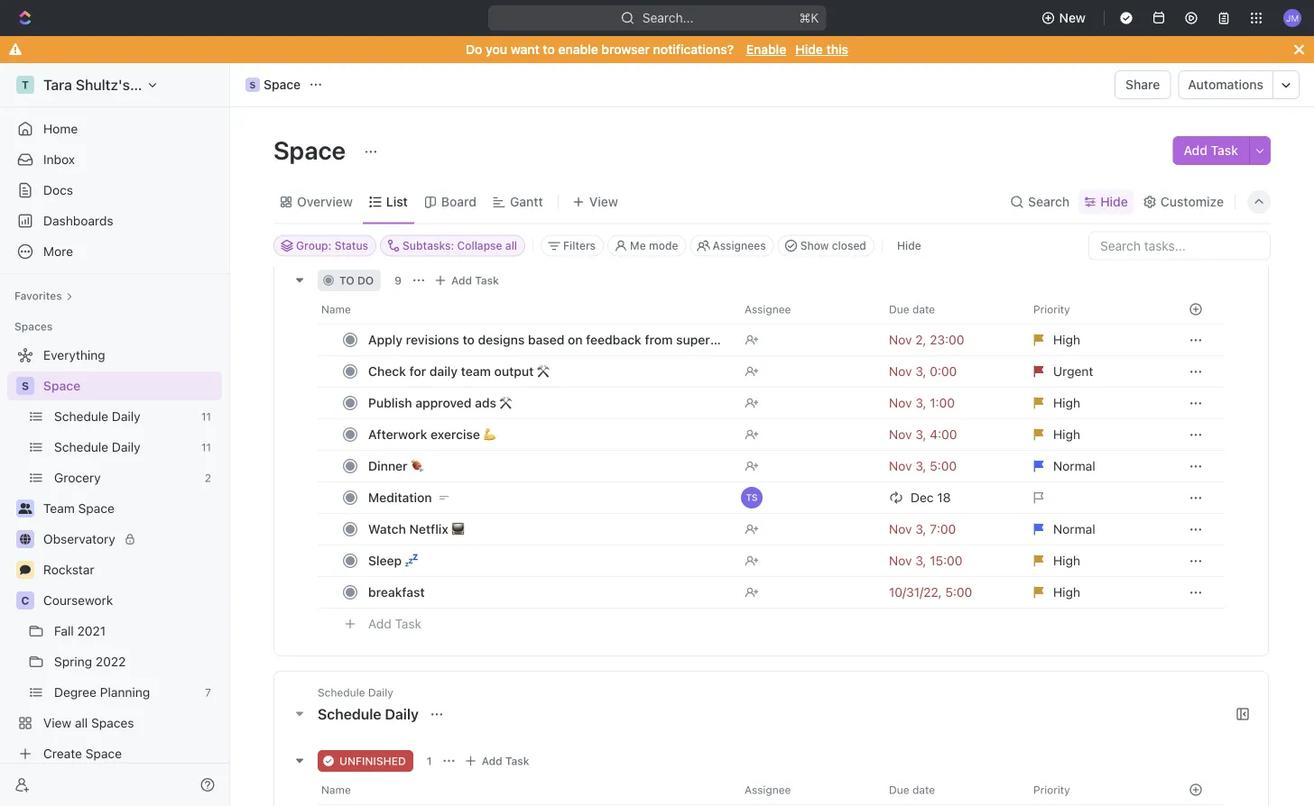 Task type: describe. For each thing, give the bounding box(es) containing it.
1 name button from the top
[[318, 296, 734, 324]]

s space
[[250, 77, 301, 92]]

assignee for 2nd assignee dropdown button from the top of the page
[[745, 785, 791, 797]]

🍖
[[411, 459, 424, 474]]

more button
[[7, 237, 222, 266]]

check for daily team output ⚒️
[[368, 365, 550, 380]]

2 due date button from the top
[[878, 777, 1023, 806]]

inbox
[[43, 152, 75, 167]]

search button
[[1005, 190, 1075, 215]]

priority for first priority dropdown button from the bottom of the page
[[1033, 785, 1070, 797]]

this
[[826, 42, 848, 57]]

9
[[395, 275, 402, 287]]

create space
[[43, 747, 122, 762]]

assignee for second assignee dropdown button from the bottom of the page
[[745, 304, 791, 316]]

overview link
[[293, 190, 353, 215]]

⌘k
[[799, 10, 819, 25]]

high button for apply revisions to designs based on feedback from supervisor ⚒️
[[1023, 324, 1167, 357]]

view button
[[566, 181, 624, 223]]

group: status
[[296, 240, 368, 252]]

observatory link
[[43, 525, 218, 554]]

browser
[[601, 42, 650, 57]]

1 schedule daily link from the top
[[54, 403, 194, 431]]

jm button
[[1278, 4, 1307, 32]]

degree
[[54, 686, 97, 700]]

2 due from the top
[[889, 785, 909, 797]]

sleep 💤
[[368, 554, 418, 569]]

sleep 💤 link
[[364, 549, 730, 575]]

subtasks: collapse all
[[403, 240, 517, 252]]

0 vertical spatial spaces
[[14, 320, 53, 333]]

breakfast
[[368, 586, 425, 601]]

space link
[[43, 372, 218, 401]]

add task right 1
[[482, 756, 529, 769]]

3 high from the top
[[1053, 428, 1080, 443]]

inbox link
[[7, 145, 222, 174]]

check for daily team output ⚒️ link
[[364, 359, 730, 385]]

date for 2nd due date dropdown button
[[912, 785, 935, 797]]

sleep
[[368, 554, 402, 569]]

enable
[[558, 42, 598, 57]]

list link
[[383, 190, 408, 215]]

check
[[368, 365, 406, 380]]

collapse
[[457, 240, 502, 252]]

normal button for dinner 🍖
[[1023, 451, 1167, 483]]

task down breakfast
[[395, 618, 422, 632]]

1 11 from the top
[[201, 411, 211, 423]]

share button
[[1115, 70, 1171, 99]]

watch netflix 📺 link
[[364, 517, 730, 543]]

dinner 🍖
[[368, 459, 424, 474]]

dashboards
[[43, 213, 113, 228]]

closed
[[832, 240, 866, 252]]

coursework, , element
[[16, 592, 34, 610]]

filters button
[[541, 235, 604, 257]]

1 assignee button from the top
[[734, 296, 878, 324]]

notifications?
[[653, 42, 734, 57]]

dinner 🍖 link
[[364, 454, 730, 480]]

board link
[[438, 190, 477, 215]]

add task button down subtasks: collapse all
[[430, 270, 506, 292]]

jm
[[1286, 12, 1299, 23]]

priority for second priority dropdown button from the bottom of the page
[[1033, 304, 1070, 316]]

shultz's
[[76, 76, 130, 93]]

on
[[568, 333, 583, 348]]

7
[[205, 687, 211, 699]]

3 high button from the top
[[1023, 419, 1167, 452]]

globe image
[[20, 534, 31, 545]]

favorites button
[[7, 285, 80, 307]]

⚒️ inside "link"
[[537, 365, 550, 380]]

high for breakfast
[[1053, 586, 1080, 601]]

unfinished
[[339, 756, 406, 769]]

0 horizontal spatial ⚒️
[[500, 396, 512, 411]]

1 horizontal spatial spaces
[[91, 716, 134, 731]]

task right 1
[[505, 756, 529, 769]]

team
[[43, 501, 75, 516]]

add down breakfast
[[368, 618, 392, 632]]

space for s space
[[264, 77, 301, 92]]

grocery
[[54, 471, 101, 486]]

4 high button from the top
[[1023, 546, 1167, 578]]

home
[[43, 121, 78, 136]]

2 schedule daily link from the top
[[54, 433, 194, 462]]

view all spaces
[[43, 716, 134, 731]]

you
[[486, 42, 507, 57]]

4 high from the top
[[1053, 554, 1080, 569]]

group:
[[296, 240, 332, 252]]

assignees
[[713, 240, 766, 252]]

normal for dinner 🍖
[[1053, 459, 1095, 474]]

apply revisions to designs based on feedback from supervisor ⚒️
[[368, 333, 755, 348]]

search
[[1028, 195, 1070, 209]]

me mode button
[[607, 235, 686, 257]]

s for s space
[[250, 79, 256, 90]]

task up customize
[[1211, 143, 1238, 158]]

planning
[[100, 686, 150, 700]]

from
[[645, 333, 673, 348]]

add up customize
[[1184, 143, 1208, 158]]

space for team space
[[78, 501, 115, 516]]

high for apply revisions to designs based on feedback from supervisor ⚒️
[[1053, 333, 1080, 348]]

💤
[[405, 554, 418, 569]]

add down subtasks: collapse all
[[451, 275, 472, 287]]

0 vertical spatial all
[[505, 240, 517, 252]]

2 name button from the top
[[318, 777, 734, 806]]

new button
[[1034, 4, 1097, 32]]

customize button
[[1137, 190, 1229, 215]]

1
[[427, 756, 432, 769]]

to do
[[339, 275, 374, 287]]

ads
[[475, 396, 496, 411]]

dashboards link
[[7, 207, 222, 236]]

hide inside dropdown button
[[1100, 195, 1128, 209]]

0 vertical spatial to
[[543, 42, 555, 57]]

breakfast link
[[364, 580, 730, 607]]

ts
[[746, 493, 758, 504]]

1 due date from the top
[[889, 304, 935, 316]]

feedback
[[586, 333, 642, 348]]

status
[[335, 240, 368, 252]]

search...
[[642, 10, 694, 25]]

0 vertical spatial ⚒️
[[743, 333, 755, 348]]

view for view
[[589, 195, 618, 209]]

high button for breakfast
[[1023, 577, 1167, 610]]

automations
[[1188, 77, 1264, 92]]

📺
[[452, 523, 464, 537]]

2 assignee button from the top
[[734, 777, 878, 806]]

0 horizontal spatial space, , element
[[16, 377, 34, 395]]

name for 2nd name dropdown button
[[321, 785, 351, 797]]

supervisor
[[676, 333, 739, 348]]

publish
[[368, 396, 412, 411]]

overview
[[297, 195, 353, 209]]

fall 2021 link
[[54, 617, 218, 646]]

subtasks:
[[403, 240, 454, 252]]



Task type: vqa. For each thing, say whether or not it's contained in the screenshot.
the leftmost '⚒️'
yes



Task type: locate. For each thing, give the bounding box(es) containing it.
2 vertical spatial hide
[[897, 240, 921, 252]]

1 vertical spatial view
[[43, 716, 71, 731]]

priority button
[[1023, 296, 1167, 324], [1023, 777, 1167, 806]]

1 vertical spatial schedule daily link
[[54, 433, 194, 462]]

schedule daily link up grocery link
[[54, 433, 194, 462]]

create space link
[[7, 740, 218, 769]]

0 vertical spatial name button
[[318, 296, 734, 324]]

hide left this
[[795, 42, 823, 57]]

0 vertical spatial due date
[[889, 304, 935, 316]]

⚒️
[[743, 333, 755, 348], [537, 365, 550, 380], [500, 396, 512, 411]]

all right collapse
[[505, 240, 517, 252]]

rockstar link
[[43, 556, 218, 585]]

0 vertical spatial 11
[[201, 411, 211, 423]]

degree planning
[[54, 686, 150, 700]]

me
[[630, 240, 646, 252]]

high button
[[1023, 324, 1167, 357], [1023, 388, 1167, 420], [1023, 419, 1167, 452], [1023, 546, 1167, 578], [1023, 577, 1167, 610]]

0 vertical spatial schedule daily link
[[54, 403, 194, 431]]

fall 2021
[[54, 624, 106, 639]]

home link
[[7, 115, 222, 144]]

for
[[409, 365, 426, 380]]

1 high from the top
[[1053, 333, 1080, 348]]

2022
[[96, 655, 126, 670]]

1 horizontal spatial view
[[589, 195, 618, 209]]

2 normal button from the top
[[1023, 514, 1167, 547]]

2 high button from the top
[[1023, 388, 1167, 420]]

1 due date button from the top
[[878, 296, 1023, 324]]

daily
[[112, 409, 140, 424], [112, 440, 140, 455], [368, 687, 393, 700], [385, 707, 419, 724]]

add right 1
[[482, 756, 502, 769]]

due
[[889, 304, 909, 316], [889, 785, 909, 797]]

due date button
[[878, 296, 1023, 324], [878, 777, 1023, 806]]

favorites
[[14, 290, 62, 302]]

0 vertical spatial due
[[889, 304, 909, 316]]

⚒️ right output at top
[[537, 365, 550, 380]]

0 vertical spatial assignee button
[[734, 296, 878, 324]]

1 assignee from the top
[[745, 304, 791, 316]]

0 vertical spatial normal
[[1053, 459, 1095, 474]]

fall
[[54, 624, 74, 639]]

designs
[[478, 333, 525, 348]]

share
[[1126, 77, 1160, 92]]

1 vertical spatial to
[[339, 275, 354, 287]]

board
[[441, 195, 477, 209]]

meditation
[[368, 491, 432, 506]]

1 vertical spatial space, , element
[[16, 377, 34, 395]]

tree inside "sidebar" navigation
[[7, 341, 222, 769]]

assignee button
[[734, 296, 878, 324], [734, 777, 878, 806]]

hide inside button
[[897, 240, 921, 252]]

t
[[22, 79, 29, 91]]

1 priority button from the top
[[1023, 296, 1167, 324]]

1 horizontal spatial ⚒️
[[537, 365, 550, 380]]

normal button for watch netflix 📺
[[1023, 514, 1167, 547]]

1 vertical spatial due
[[889, 785, 909, 797]]

tara
[[43, 76, 72, 93]]

task down collapse
[[475, 275, 499, 287]]

name for second name dropdown button from the bottom of the page
[[321, 304, 351, 316]]

1 vertical spatial due date
[[889, 785, 935, 797]]

output
[[494, 365, 534, 380]]

afterwork exercise 💪 link
[[364, 422, 730, 449]]

name
[[321, 304, 351, 316], [321, 785, 351, 797]]

2 priority button from the top
[[1023, 777, 1167, 806]]

1 horizontal spatial s
[[250, 79, 256, 90]]

2 horizontal spatial to
[[543, 42, 555, 57]]

0 vertical spatial space, , element
[[245, 78, 260, 92]]

1 priority from the top
[[1033, 304, 1070, 316]]

add
[[1184, 143, 1208, 158], [451, 275, 472, 287], [368, 618, 392, 632], [482, 756, 502, 769]]

enable
[[746, 42, 786, 57]]

⚒️ right supervisor
[[743, 333, 755, 348]]

view up filters
[[589, 195, 618, 209]]

5 high from the top
[[1053, 586, 1080, 601]]

0 horizontal spatial s
[[22, 380, 29, 393]]

add task
[[1184, 143, 1238, 158], [451, 275, 499, 287], [368, 618, 422, 632], [482, 756, 529, 769]]

1 vertical spatial normal button
[[1023, 514, 1167, 547]]

0 horizontal spatial spaces
[[14, 320, 53, 333]]

hide button
[[1079, 190, 1133, 215]]

coursework link
[[43, 587, 218, 616]]

hide right closed
[[897, 240, 921, 252]]

0 vertical spatial assignee
[[745, 304, 791, 316]]

2 name from the top
[[321, 785, 351, 797]]

view inside button
[[589, 195, 618, 209]]

1 vertical spatial name
[[321, 785, 351, 797]]

add task down breakfast
[[368, 618, 422, 632]]

add task button down breakfast
[[360, 614, 429, 636]]

add task down collapse
[[451, 275, 499, 287]]

everything
[[43, 348, 105, 363]]

space for create space
[[86, 747, 122, 762]]

view
[[589, 195, 618, 209], [43, 716, 71, 731]]

1 horizontal spatial hide
[[897, 240, 921, 252]]

all inside "sidebar" navigation
[[75, 716, 88, 731]]

me mode
[[630, 240, 678, 252]]

s for s
[[22, 380, 29, 393]]

1 vertical spatial name button
[[318, 777, 734, 806]]

0 vertical spatial s
[[250, 79, 256, 90]]

watch netflix 📺
[[368, 523, 464, 537]]

1 vertical spatial priority
[[1033, 785, 1070, 797]]

due date
[[889, 304, 935, 316], [889, 785, 935, 797]]

1 vertical spatial date
[[912, 785, 935, 797]]

sidebar navigation
[[0, 63, 234, 807]]

new
[[1059, 10, 1086, 25]]

add task up customize
[[1184, 143, 1238, 158]]

add task button right 1
[[460, 751, 537, 773]]

2 vertical spatial ⚒️
[[500, 396, 512, 411]]

create
[[43, 747, 82, 762]]

spaces up create space link
[[91, 716, 134, 731]]

11
[[201, 411, 211, 423], [201, 441, 211, 454]]

0 vertical spatial normal button
[[1023, 451, 1167, 483]]

urgent button
[[1023, 356, 1167, 389]]

name down to do
[[321, 304, 351, 316]]

approved
[[415, 396, 472, 411]]

to left do
[[339, 275, 354, 287]]

schedule daily link down space link
[[54, 403, 194, 431]]

space, , element
[[245, 78, 260, 92], [16, 377, 34, 395]]

1 normal button from the top
[[1023, 451, 1167, 483]]

ts button
[[734, 482, 878, 515]]

user group image
[[19, 504, 32, 514]]

1 vertical spatial assignee button
[[734, 777, 878, 806]]

do
[[466, 42, 482, 57]]

2021
[[77, 624, 106, 639]]

0 horizontal spatial view
[[43, 716, 71, 731]]

high button for publish approved ads ⚒️
[[1023, 388, 1167, 420]]

1 vertical spatial all
[[75, 716, 88, 731]]

2 assignee from the top
[[745, 785, 791, 797]]

apply revisions to designs based on feedback from supervisor ⚒️ link
[[364, 328, 755, 354]]

1 vertical spatial s
[[22, 380, 29, 393]]

s inside "sidebar" navigation
[[22, 380, 29, 393]]

1 due from the top
[[889, 304, 909, 316]]

0 vertical spatial due date button
[[878, 296, 1023, 324]]

5 high button from the top
[[1023, 577, 1167, 610]]

0 vertical spatial view
[[589, 195, 618, 209]]

hide right the search
[[1100, 195, 1128, 209]]

view for view all spaces
[[43, 716, 71, 731]]

show
[[800, 240, 829, 252]]

view inside "sidebar" navigation
[[43, 716, 71, 731]]

degree planning link
[[54, 679, 198, 708]]

tree containing everything
[[7, 341, 222, 769]]

daily
[[429, 365, 458, 380]]

team space
[[43, 501, 115, 516]]

1 normal from the top
[[1053, 459, 1095, 474]]

hide button
[[890, 235, 928, 257]]

1 vertical spatial normal
[[1053, 523, 1095, 537]]

2 priority from the top
[[1033, 785, 1070, 797]]

0 vertical spatial name
[[321, 304, 351, 316]]

date for first due date dropdown button
[[912, 304, 935, 316]]

space
[[264, 77, 301, 92], [273, 135, 351, 165], [43, 379, 80, 394], [78, 501, 115, 516], [86, 747, 122, 762]]

0 vertical spatial date
[[912, 304, 935, 316]]

spring 2022
[[54, 655, 126, 670]]

0 vertical spatial priority button
[[1023, 296, 1167, 324]]

name button
[[318, 296, 734, 324], [318, 777, 734, 806]]

workspace
[[134, 76, 208, 93]]

tara shultz's workspace, , element
[[16, 76, 34, 94]]

2 horizontal spatial hide
[[1100, 195, 1128, 209]]

high
[[1053, 333, 1080, 348], [1053, 396, 1080, 411], [1053, 428, 1080, 443], [1053, 554, 1080, 569], [1053, 586, 1080, 601]]

team space link
[[43, 495, 218, 523]]

2 vertical spatial to
[[463, 333, 475, 348]]

2 horizontal spatial ⚒️
[[743, 333, 755, 348]]

do
[[357, 275, 374, 287]]

assignees button
[[690, 235, 774, 257]]

tree
[[7, 341, 222, 769]]

0 horizontal spatial hide
[[795, 42, 823, 57]]

gantt
[[510, 195, 543, 209]]

add task button up customize
[[1173, 136, 1249, 165]]

1 date from the top
[[912, 304, 935, 316]]

0 horizontal spatial to
[[339, 275, 354, 287]]

show closed
[[800, 240, 866, 252]]

to up team on the left of page
[[463, 333, 475, 348]]

1 vertical spatial hide
[[1100, 195, 1128, 209]]

apply
[[368, 333, 403, 348]]

Search tasks... text field
[[1089, 232, 1270, 259]]

1 horizontal spatial space, , element
[[245, 78, 260, 92]]

1 vertical spatial ⚒️
[[537, 365, 550, 380]]

s inside 's space'
[[250, 79, 256, 90]]

view up create
[[43, 716, 71, 731]]

1 vertical spatial 11
[[201, 441, 211, 454]]

1 vertical spatial due date button
[[878, 777, 1023, 806]]

date
[[912, 304, 935, 316], [912, 785, 935, 797]]

do you want to enable browser notifications? enable hide this
[[466, 42, 848, 57]]

high for publish approved ads ⚒️
[[1053, 396, 1080, 411]]

comment image
[[20, 565, 31, 576]]

1 vertical spatial spaces
[[91, 716, 134, 731]]

to
[[543, 42, 555, 57], [339, 275, 354, 287], [463, 333, 475, 348]]

2 11 from the top
[[201, 441, 211, 454]]

assignee
[[745, 304, 791, 316], [745, 785, 791, 797]]

2 due date from the top
[[889, 785, 935, 797]]

publish approved ads ⚒️
[[368, 396, 512, 411]]

1 name from the top
[[321, 304, 351, 316]]

normal for watch netflix 📺
[[1053, 523, 1095, 537]]

1 horizontal spatial all
[[505, 240, 517, 252]]

all up "create space"
[[75, 716, 88, 731]]

0 vertical spatial priority
[[1033, 304, 1070, 316]]

name down "unfinished"
[[321, 785, 351, 797]]

1 horizontal spatial to
[[463, 333, 475, 348]]

0 vertical spatial hide
[[795, 42, 823, 57]]

2
[[205, 472, 211, 485]]

0 horizontal spatial all
[[75, 716, 88, 731]]

view button
[[566, 190, 624, 215]]

spaces down favorites
[[14, 320, 53, 333]]

1 high button from the top
[[1023, 324, 1167, 357]]

coursework
[[43, 593, 113, 608]]

1 vertical spatial assignee
[[745, 785, 791, 797]]

1 vertical spatial priority button
[[1023, 777, 1167, 806]]

⚒️ right ads
[[500, 396, 512, 411]]

to right want
[[543, 42, 555, 57]]

2 date from the top
[[912, 785, 935, 797]]

mode
[[649, 240, 678, 252]]

team
[[461, 365, 491, 380]]

2 normal from the top
[[1053, 523, 1095, 537]]

2 high from the top
[[1053, 396, 1080, 411]]

want
[[511, 42, 540, 57]]

filters
[[563, 240, 596, 252]]

c
[[21, 595, 29, 607]]

more
[[43, 244, 73, 259]]

spring 2022 link
[[54, 648, 218, 677]]



